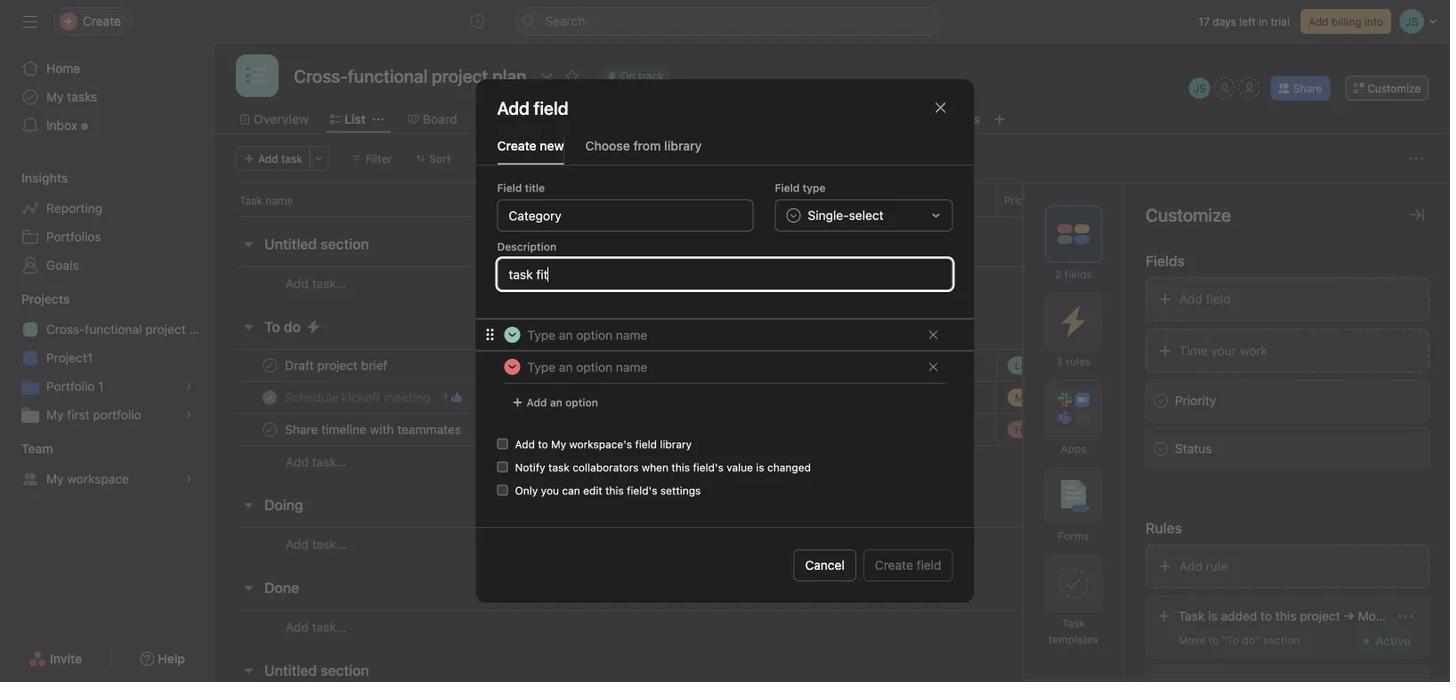 Task type: locate. For each thing, give the bounding box(es) containing it.
my inside my workspace link
[[46, 472, 64, 486]]

0 vertical spatial untitled section
[[264, 236, 369, 252]]

library right the from
[[664, 138, 702, 153]]

priority
[[1005, 194, 1041, 207], [1175, 393, 1217, 408]]

1 untitled section button from the top
[[264, 228, 369, 260]]

collapse task list for this section image
[[241, 237, 256, 251], [241, 320, 256, 334], [241, 581, 256, 595]]

completed checkbox down to
[[259, 355, 281, 376]]

untitled for 2nd "untitled section" "button" from the bottom of the page
[[264, 236, 317, 252]]

row containing task name
[[215, 183, 1451, 216]]

add left an
[[527, 396, 547, 409]]

create right cancel
[[875, 558, 913, 573]]

single-select button
[[775, 199, 953, 232]]

4 task… from the top
[[312, 620, 346, 634]]

move to "to do" section
[[1179, 634, 1300, 647]]

add task… row for doing
[[215, 527, 1451, 561]]

0 vertical spatial completed image
[[259, 387, 281, 408]]

0 vertical spatial type an option name field
[[521, 320, 921, 350]]

2 untitled section button from the top
[[264, 655, 369, 682]]

add task… up rules for to do image
[[286, 276, 346, 291]]

list image
[[247, 65, 268, 86]]

task inside row
[[240, 194, 263, 207]]

add task… for untitled section
[[286, 276, 346, 291]]

2 completed checkbox from the top
[[259, 387, 281, 408]]

choose from library
[[586, 138, 702, 153]]

1 vertical spatial priority
[[1175, 393, 1217, 408]]

add task… for doing
[[286, 537, 346, 552]]

1 remove option image from the top
[[928, 329, 939, 340]]

1 vertical spatial section
[[1263, 634, 1300, 647]]

my inside 'my tasks' link
[[46, 89, 64, 104]]

add task… row down cancel button
[[215, 610, 1451, 644]]

share timeline with teammates cell
[[215, 413, 785, 446]]

0 vertical spatial remove option image
[[928, 329, 939, 340]]

create field
[[875, 558, 942, 573]]

customize inside dropdown button
[[1368, 82, 1421, 94]]

this right edit
[[606, 484, 624, 497]]

1 horizontal spatial move
[[1359, 609, 1390, 623]]

1 vertical spatial untitled section button
[[264, 655, 369, 682]]

cross-
[[46, 322, 85, 337]]

task up "you"
[[549, 461, 570, 474]]

notify task collaborators when this field's value is changed
[[515, 461, 811, 474]]

add task… button down done
[[286, 618, 346, 637]]

4 add task… button from the top
[[286, 618, 346, 637]]

library
[[664, 138, 702, 153], [660, 438, 692, 451]]

completed image inside the share timeline with teammates cell
[[259, 419, 281, 440]]

add task… row down 1 row
[[215, 445, 1451, 478]]

inbox link
[[11, 111, 203, 140]]

1 horizontal spatial field
[[917, 558, 942, 573]]

1 untitled section from the top
[[264, 236, 369, 252]]

goals
[[46, 258, 79, 272]]

task left name
[[240, 194, 263, 207]]

customize down info
[[1368, 82, 1421, 94]]

is right value
[[756, 461, 765, 474]]

2 horizontal spatial this
[[1276, 609, 1297, 623]]

0 vertical spatial field's
[[693, 461, 724, 474]]

board link
[[409, 110, 458, 129]]

completed image
[[259, 387, 281, 408], [259, 419, 281, 440]]

trial
[[1271, 15, 1290, 28]]

add task… for done
[[286, 620, 346, 634]]

1 untitled from the top
[[264, 236, 317, 252]]

tab list
[[476, 136, 975, 166]]

0 vertical spatial task
[[281, 152, 302, 165]]

an
[[550, 396, 563, 409]]

collapse task list for this section image for untitled section
[[241, 237, 256, 251]]

to right "added"
[[1261, 609, 1273, 623]]

completed checkbox for draft project brief text box
[[259, 355, 281, 376]]

my inside create new tab panel
[[551, 438, 566, 451]]

list
[[344, 112, 366, 126]]

is inside create new tab panel
[[756, 461, 765, 474]]

1 vertical spatial task
[[549, 461, 570, 474]]

1 vertical spatial this
[[606, 484, 624, 497]]

draft project brief cell
[[215, 349, 785, 382]]

2 horizontal spatial field
[[1206, 292, 1231, 306]]

0 horizontal spatial 1
[[98, 379, 104, 394]]

Share timeline with teammates text field
[[281, 421, 467, 439]]

completed image down completed image
[[259, 419, 281, 440]]

1 vertical spatial collapse task list for this section image
[[241, 320, 256, 334]]

board
[[423, 112, 458, 126]]

add task… inside header to do tree grid
[[286, 455, 346, 469]]

3 add task… row from the top
[[215, 527, 1451, 561]]

add down fields
[[1180, 292, 1203, 306]]

1 vertical spatial field
[[635, 438, 657, 451]]

add down overview link
[[258, 152, 278, 165]]

is left "added"
[[1209, 609, 1218, 623]]

add task… button for untitled section
[[286, 274, 346, 293]]

rules for to do image
[[306, 320, 320, 334]]

portfolio
[[46, 379, 95, 394]]

1 horizontal spatial field
[[775, 182, 800, 194]]

2 horizontal spatial task
[[1179, 609, 1205, 623]]

2 untitled section from the top
[[264, 662, 369, 679]]

move right →
[[1359, 609, 1390, 623]]

a
[[1436, 609, 1442, 623]]

1 down project1 link
[[98, 379, 104, 394]]

task is added to this project → move task to a c
[[1179, 609, 1451, 623]]

add up doing button
[[286, 455, 309, 469]]

team
[[21, 441, 53, 456]]

1 collapse task list for this section image from the top
[[241, 498, 256, 512]]

Schedule kickoff meeting text field
[[281, 389, 436, 407]]

field title
[[497, 182, 545, 194]]

tasks
[[67, 89, 97, 104]]

1 horizontal spatial is
[[1209, 609, 1218, 623]]

active
[[1376, 634, 1411, 648]]

1 horizontal spatial create
[[875, 558, 913, 573]]

remove option image left 24
[[928, 362, 939, 372]]

my down the team
[[46, 472, 64, 486]]

0 horizontal spatial priority
[[1005, 194, 1041, 207]]

1 horizontal spatial task
[[549, 461, 570, 474]]

2 horizontal spatial task
[[1393, 609, 1417, 623]]

task inside create new tab panel
[[549, 461, 570, 474]]

field for create field
[[917, 558, 942, 573]]

work
[[1240, 343, 1268, 358]]

completed checkbox for schedule kickoff meeting text field
[[259, 387, 281, 408]]

1 horizontal spatial task
[[1062, 617, 1085, 630]]

1 row
[[215, 381, 1451, 414]]

1 vertical spatial customize
[[1146, 204, 1231, 225]]

Only you can edit this field's settings checkbox
[[497, 485, 508, 496]]

row
[[215, 183, 1451, 216], [236, 216, 1429, 217], [215, 349, 1451, 382], [215, 413, 1451, 446]]

0 vertical spatial field
[[1206, 292, 1231, 306]]

1 horizontal spatial this
[[672, 461, 690, 474]]

add task… button for doing
[[286, 535, 346, 554]]

2 vertical spatial collapse task list for this section image
[[241, 581, 256, 595]]

collapse task list for this section image left done
[[241, 581, 256, 595]]

2 untitled from the top
[[264, 662, 317, 679]]

add task… button
[[286, 274, 346, 293], [286, 452, 346, 472], [286, 535, 346, 554], [286, 618, 346, 637]]

1 vertical spatial type an option name field
[[521, 352, 921, 382]]

2 field from the left
[[775, 182, 800, 194]]

field
[[1206, 292, 1231, 306], [635, 438, 657, 451], [917, 558, 942, 573]]

section
[[321, 236, 369, 252], [1263, 634, 1300, 647], [321, 662, 369, 679]]

select
[[849, 208, 884, 223]]

completed image for schedule kickoff meeting text field
[[259, 387, 281, 408]]

do
[[284, 318, 301, 335]]

add task… down doing
[[286, 537, 346, 552]]

1 completed image from the top
[[259, 387, 281, 408]]

1 completed checkbox from the top
[[259, 355, 281, 376]]

first
[[67, 407, 90, 422]]

0 horizontal spatial task
[[281, 152, 302, 165]]

0 vertical spatial untitled section button
[[264, 228, 369, 260]]

untitled section button
[[264, 228, 369, 260], [264, 655, 369, 682]]

value
[[727, 461, 753, 474]]

this for when
[[672, 461, 690, 474]]

assignee
[[793, 194, 838, 207]]

0 vertical spatial completed checkbox
[[259, 355, 281, 376]]

my first portfolio
[[46, 407, 141, 422]]

to do
[[264, 318, 301, 335]]

0 horizontal spatial field's
[[627, 484, 658, 497]]

0 vertical spatial priority
[[1005, 194, 1041, 207]]

project left plan
[[145, 322, 186, 337]]

collapse task list for this section image
[[241, 498, 256, 512], [241, 663, 256, 678]]

create inside tab list
[[497, 138, 537, 153]]

home
[[46, 61, 80, 76]]

0 vertical spatial project
[[145, 322, 186, 337]]

0 vertical spatial untitled
[[264, 236, 317, 252]]

untitled for 1st "untitled section" "button" from the bottom
[[264, 662, 317, 679]]

only
[[515, 484, 538, 497]]

title
[[525, 182, 545, 194]]

my down an
[[551, 438, 566, 451]]

field
[[497, 182, 522, 194], [775, 182, 800, 194]]

task up the 'templates' at the right of page
[[1062, 617, 1085, 630]]

2 add task… from the top
[[286, 455, 346, 469]]

2 vertical spatial task
[[1393, 609, 1417, 623]]

task for add
[[281, 152, 302, 165]]

completed image up completed checkbox
[[259, 387, 281, 408]]

1 vertical spatial move
[[1179, 634, 1206, 647]]

create inside button
[[875, 558, 913, 573]]

task inside button
[[281, 152, 302, 165]]

1 collapse task list for this section image from the top
[[241, 237, 256, 251]]

my inside my first portfolio link
[[46, 407, 64, 422]]

my workspace
[[46, 472, 129, 486]]

field left type
[[775, 182, 800, 194]]

0 horizontal spatial this
[[606, 484, 624, 497]]

task
[[240, 194, 263, 207], [1179, 609, 1205, 623], [1062, 617, 1085, 630]]

add inside button
[[1309, 15, 1329, 28]]

project left →
[[1300, 609, 1341, 623]]

0 vertical spatial customize
[[1368, 82, 1421, 94]]

1 vertical spatial completed checkbox
[[259, 387, 281, 408]]

0 vertical spatial is
[[756, 461, 765, 474]]

1 horizontal spatial field's
[[693, 461, 724, 474]]

task… for untitled section
[[312, 276, 346, 291]]

task inside the task templates
[[1062, 617, 1085, 630]]

1 vertical spatial is
[[1209, 609, 1218, 623]]

task templates
[[1049, 617, 1099, 646]]

add rule
[[1180, 559, 1228, 573]]

portfolios
[[46, 229, 101, 244]]

untitled section button down done
[[264, 655, 369, 682]]

task up active
[[1393, 609, 1417, 623]]

1 vertical spatial completed image
[[259, 419, 281, 440]]

1 inside portfolio 1 link
[[98, 379, 104, 394]]

0 vertical spatial collapse task list for this section image
[[241, 498, 256, 512]]

remove option image
[[928, 329, 939, 340], [928, 362, 939, 372]]

field left title
[[497, 182, 522, 194]]

add task… button up doing
[[286, 452, 346, 472]]

0 horizontal spatial project
[[145, 322, 186, 337]]

1 task… from the top
[[312, 276, 346, 291]]

field inside "button"
[[1206, 292, 1231, 306]]

untitled down name
[[264, 236, 317, 252]]

1 add task… row from the top
[[215, 266, 1451, 300]]

add left 'billing'
[[1309, 15, 1329, 28]]

field's left value
[[693, 461, 724, 474]]

0 horizontal spatial field
[[497, 182, 522, 194]]

add task…
[[286, 276, 346, 291], [286, 455, 346, 469], [286, 537, 346, 552], [286, 620, 346, 634]]

add billing info
[[1309, 15, 1384, 28]]

1 add task… from the top
[[286, 276, 346, 291]]

add task… row
[[215, 266, 1451, 300], [215, 445, 1451, 478], [215, 527, 1451, 561], [215, 610, 1451, 644]]

2 vertical spatial this
[[1276, 609, 1297, 623]]

0 vertical spatial library
[[664, 138, 702, 153]]

remove option image up oct 20 – 24
[[928, 329, 939, 340]]

1 vertical spatial library
[[660, 438, 692, 451]]

2 remove option image from the top
[[928, 362, 939, 372]]

completed image inside the 'schedule kickoff meeting' cell
[[259, 387, 281, 408]]

days
[[1213, 15, 1237, 28]]

3 collapse task list for this section image from the top
[[241, 581, 256, 595]]

2
[[1056, 268, 1062, 281]]

add inside header to do tree grid
[[286, 455, 309, 469]]

this right "added"
[[1276, 609, 1297, 623]]

description
[[497, 240, 557, 253]]

single-select
[[808, 208, 884, 223]]

1 vertical spatial collapse task list for this section image
[[241, 663, 256, 678]]

completed checkbox up completed checkbox
[[259, 387, 281, 408]]

add task… up doing
[[286, 455, 346, 469]]

1 horizontal spatial 1
[[443, 391, 448, 404]]

add right add to my workspace's field library option
[[515, 438, 535, 451]]

1 type an option name field from the top
[[521, 320, 921, 350]]

home link
[[11, 54, 203, 83]]

field's for value
[[693, 461, 724, 474]]

task for task templates
[[1062, 617, 1085, 630]]

my for my workspace
[[46, 472, 64, 486]]

status inside row
[[1110, 194, 1143, 207]]

1 horizontal spatial project
[[1300, 609, 1341, 623]]

add field dialog
[[476, 79, 975, 603]]

0 vertical spatial this
[[672, 461, 690, 474]]

0 vertical spatial create
[[497, 138, 537, 153]]

this up settings on the bottom left of the page
[[672, 461, 690, 474]]

task… for done
[[312, 620, 346, 634]]

share button
[[1271, 76, 1331, 101]]

portfolios link
[[11, 223, 203, 251]]

0 vertical spatial status
[[1110, 194, 1143, 207]]

completed checkbox inside the 'schedule kickoff meeting' cell
[[259, 387, 281, 408]]

3 add task… from the top
[[286, 537, 346, 552]]

1 vertical spatial untitled section
[[264, 662, 369, 679]]

add task… down done
[[286, 620, 346, 634]]

my left first
[[46, 407, 64, 422]]

rule
[[1206, 559, 1228, 573]]

js button
[[1189, 77, 1211, 99]]

name
[[266, 194, 293, 207]]

collapse task list for this section image left to
[[241, 320, 256, 334]]

to up notify
[[538, 438, 548, 451]]

2 completed image from the top
[[259, 419, 281, 440]]

customize up fields
[[1146, 204, 1231, 225]]

3 add task… button from the top
[[286, 535, 346, 554]]

add task… row down changed
[[215, 527, 1451, 561]]

collapse task list for this section image down task name
[[241, 237, 256, 251]]

0 horizontal spatial create
[[497, 138, 537, 153]]

rules
[[1066, 355, 1091, 368]]

None text field
[[289, 60, 531, 92]]

1 field from the left
[[497, 182, 522, 194]]

search
[[545, 14, 585, 28]]

library up notify task collaborators when this field's value is changed
[[660, 438, 692, 451]]

team button
[[0, 440, 53, 458]]

2 collapse task list for this section image from the top
[[241, 663, 256, 678]]

close details image
[[1411, 207, 1425, 222]]

1 vertical spatial field's
[[627, 484, 658, 497]]

1 up the share timeline with teammates cell
[[443, 391, 448, 404]]

move left "to
[[1179, 634, 1206, 647]]

collapse task list for this section image for untitled section
[[241, 663, 256, 678]]

0 horizontal spatial is
[[756, 461, 765, 474]]

none text field inside create new tab panel
[[497, 258, 953, 290]]

overview link
[[240, 110, 309, 129]]

in
[[1259, 15, 1268, 28]]

3 task… from the top
[[312, 537, 346, 552]]

task for task name
[[240, 194, 263, 207]]

1 horizontal spatial customize
[[1368, 82, 1421, 94]]

1 vertical spatial untitled
[[264, 662, 317, 679]]

4 add task… row from the top
[[215, 610, 1451, 644]]

add task… row down single-
[[215, 266, 1451, 300]]

field inside button
[[917, 558, 942, 573]]

oct
[[899, 359, 917, 372]]

completed checkbox inside draft project brief cell
[[259, 355, 281, 376]]

my first portfolio link
[[11, 401, 203, 429]]

apps
[[1061, 443, 1087, 455]]

field's down when
[[627, 484, 658, 497]]

0 vertical spatial section
[[321, 236, 369, 252]]

2 add task… button from the top
[[286, 452, 346, 472]]

this for edit
[[606, 484, 624, 497]]

Type an option name field
[[521, 320, 921, 350], [521, 352, 921, 382]]

add task… button up rules for to do image
[[286, 274, 346, 293]]

task left "added"
[[1179, 609, 1205, 623]]

search button
[[515, 7, 943, 36]]

2 vertical spatial field
[[917, 558, 942, 573]]

insights element
[[0, 162, 214, 283]]

untitled down done
[[264, 662, 317, 679]]

Completed checkbox
[[259, 355, 281, 376], [259, 387, 281, 408]]

2 task… from the top
[[312, 455, 346, 469]]

my left tasks
[[46, 89, 64, 104]]

project1
[[46, 350, 93, 365]]

1 vertical spatial status
[[1175, 441, 1212, 456]]

move
[[1359, 609, 1390, 623], [1179, 634, 1206, 647]]

None text field
[[497, 258, 953, 290]]

1 vertical spatial create
[[875, 558, 913, 573]]

inbox
[[46, 118, 78, 133]]

to inside create new tab panel
[[538, 438, 548, 451]]

done
[[264, 579, 299, 596]]

4 add task… from the top
[[286, 620, 346, 634]]

time your work
[[1180, 343, 1268, 358]]

create down timeline
[[497, 138, 537, 153]]

untitled section button down name
[[264, 228, 369, 260]]

0 vertical spatial collapse task list for this section image
[[241, 237, 256, 251]]

untitled section for 2nd "untitled section" "button" from the bottom of the page
[[264, 236, 369, 252]]

0 horizontal spatial task
[[240, 194, 263, 207]]

task down the overview
[[281, 152, 302, 165]]

0 horizontal spatial status
[[1110, 194, 1143, 207]]

library inside create new tab panel
[[660, 438, 692, 451]]

add task… button down doing
[[286, 535, 346, 554]]

my
[[46, 89, 64, 104], [46, 407, 64, 422], [551, 438, 566, 451], [46, 472, 64, 486]]

add up the do
[[286, 276, 309, 291]]

1 add task… button from the top
[[286, 274, 346, 293]]

teams element
[[0, 433, 214, 497]]

1 vertical spatial remove option image
[[928, 362, 939, 372]]



Task type: describe. For each thing, give the bounding box(es) containing it.
time
[[1180, 343, 1208, 358]]

completed image for share timeline with teammates text box
[[259, 419, 281, 440]]

cross-functional project plan link
[[11, 315, 214, 344]]

edit
[[583, 484, 603, 497]]

priority inside row
[[1005, 194, 1041, 207]]

add task… row for done
[[215, 610, 1451, 644]]

project1 link
[[11, 344, 203, 372]]

your
[[1212, 343, 1237, 358]]

1 vertical spatial project
[[1300, 609, 1341, 623]]

Draft project brief text field
[[281, 357, 393, 374]]

schedule kickoff meeting cell
[[215, 381, 785, 414]]

1 inside 1 button
[[443, 391, 448, 404]]

add down done
[[286, 620, 309, 634]]

to left "to
[[1209, 634, 1219, 647]]

date
[[922, 194, 944, 207]]

Priority, Stage, Status… text field
[[497, 199, 754, 232]]

add billing info button
[[1301, 9, 1392, 34]]

0 horizontal spatial customize
[[1146, 204, 1231, 225]]

collapse task list for this section image for doing
[[241, 498, 256, 512]]

create new
[[497, 138, 564, 153]]

portfolio 1 link
[[11, 372, 203, 401]]

add task… button for done
[[286, 618, 346, 637]]

timeline
[[493, 112, 543, 126]]

doing button
[[264, 489, 303, 521]]

1 horizontal spatial status
[[1175, 441, 1212, 456]]

my for my first portfolio
[[46, 407, 64, 422]]

17 days left in trial
[[1199, 15, 1290, 28]]

customize button
[[1346, 76, 1429, 101]]

added
[[1221, 609, 1258, 623]]

add to my workspace's field library
[[515, 438, 692, 451]]

untitled section for 1st "untitled section" "button" from the bottom
[[264, 662, 369, 679]]

invite button
[[17, 643, 94, 675]]

add inside "button"
[[1180, 292, 1203, 306]]

task for task is added to this project → move task to a c
[[1179, 609, 1205, 623]]

c
[[1446, 609, 1451, 623]]

info
[[1365, 15, 1384, 28]]

add rule button
[[1146, 544, 1430, 589]]

completed image
[[259, 355, 281, 376]]

0 horizontal spatial field
[[635, 438, 657, 451]]

my for my tasks
[[46, 89, 64, 104]]

projects element
[[0, 283, 214, 433]]

insights
[[21, 171, 68, 185]]

this for to
[[1276, 609, 1297, 623]]

tab list containing create new
[[476, 136, 975, 166]]

add down doing
[[286, 537, 309, 552]]

cancel
[[805, 558, 845, 573]]

create for create field
[[875, 558, 913, 573]]

done button
[[264, 572, 299, 604]]

time your work button
[[1146, 329, 1430, 373]]

field for field type
[[775, 182, 800, 194]]

field for field title
[[497, 182, 522, 194]]

projects button
[[0, 290, 70, 308]]

changed
[[768, 461, 811, 474]]

field for add field
[[1206, 292, 1231, 306]]

due date
[[899, 194, 944, 207]]

portfolio
[[93, 407, 141, 422]]

create field button
[[864, 549, 953, 582]]

left
[[1240, 15, 1256, 28]]

add field button
[[1146, 277, 1430, 321]]

doing
[[264, 496, 303, 513]]

choose
[[586, 138, 630, 153]]

task for notify
[[549, 461, 570, 474]]

2 vertical spatial section
[[321, 662, 369, 679]]

js
[[1194, 82, 1206, 94]]

oct 20 – 24
[[899, 359, 958, 372]]

Notify task collaborators when this field's value is changed checkbox
[[497, 462, 508, 472]]

when
[[642, 461, 669, 474]]

Add to My workspace's field library checkbox
[[497, 439, 508, 449]]

field's for settings
[[627, 484, 658, 497]]

templates
[[1049, 633, 1099, 646]]

to do button
[[264, 311, 301, 343]]

invite
[[50, 651, 82, 666]]

to left a
[[1421, 609, 1432, 623]]

0 horizontal spatial move
[[1179, 634, 1206, 647]]

2 add task… row from the top
[[215, 445, 1451, 478]]

fields
[[1146, 252, 1185, 269]]

collapse task list for this section image for done
[[241, 581, 256, 595]]

Completed checkbox
[[259, 419, 281, 440]]

0 vertical spatial move
[[1359, 609, 1390, 623]]

1 button
[[440, 389, 466, 407]]

goals link
[[11, 251, 203, 280]]

3 rules
[[1057, 355, 1091, 368]]

due
[[899, 194, 919, 207]]

header to do tree grid
[[215, 349, 1451, 478]]

insights button
[[0, 169, 68, 187]]

task name
[[240, 194, 293, 207]]

add left rule
[[1180, 559, 1203, 573]]

my tasks
[[46, 89, 97, 104]]

task… for doing
[[312, 537, 346, 552]]

rules
[[1146, 520, 1183, 537]]

task… inside header to do tree grid
[[312, 455, 346, 469]]

create for create new
[[497, 138, 537, 153]]

24
[[945, 359, 958, 372]]

row containing oct 20
[[215, 349, 1451, 382]]

to
[[264, 318, 280, 335]]

3
[[1057, 355, 1063, 368]]

fields
[[1065, 268, 1092, 281]]

plan
[[189, 322, 214, 337]]

add task… row for untitled section
[[215, 266, 1451, 300]]

2 collapse task list for this section image from the top
[[241, 320, 256, 334]]

functional
[[85, 322, 142, 337]]

type
[[803, 182, 826, 194]]

global element
[[0, 44, 214, 150]]

you
[[541, 484, 559, 497]]

search list box
[[515, 7, 943, 36]]

2 fields
[[1056, 268, 1092, 281]]

collaborators
[[573, 461, 639, 474]]

hide sidebar image
[[23, 14, 37, 28]]

1 horizontal spatial priority
[[1175, 393, 1217, 408]]

add to starred image
[[565, 69, 579, 83]]

create new tab panel
[[476, 166, 975, 603]]

add an option
[[527, 396, 598, 409]]

add task
[[258, 152, 302, 165]]

"to
[[1222, 634, 1239, 647]]

close this dialog image
[[934, 101, 948, 115]]

from
[[634, 138, 661, 153]]

portfolio 1
[[46, 379, 104, 394]]

2 type an option name field from the top
[[521, 352, 921, 382]]

only you can edit this field's settings
[[515, 484, 701, 497]]

my tasks link
[[11, 83, 203, 111]]



Task type: vqa. For each thing, say whether or not it's contained in the screenshot.
IMAGE OF A BLUE LOLLIPOP CHART for Tasks by creator
no



